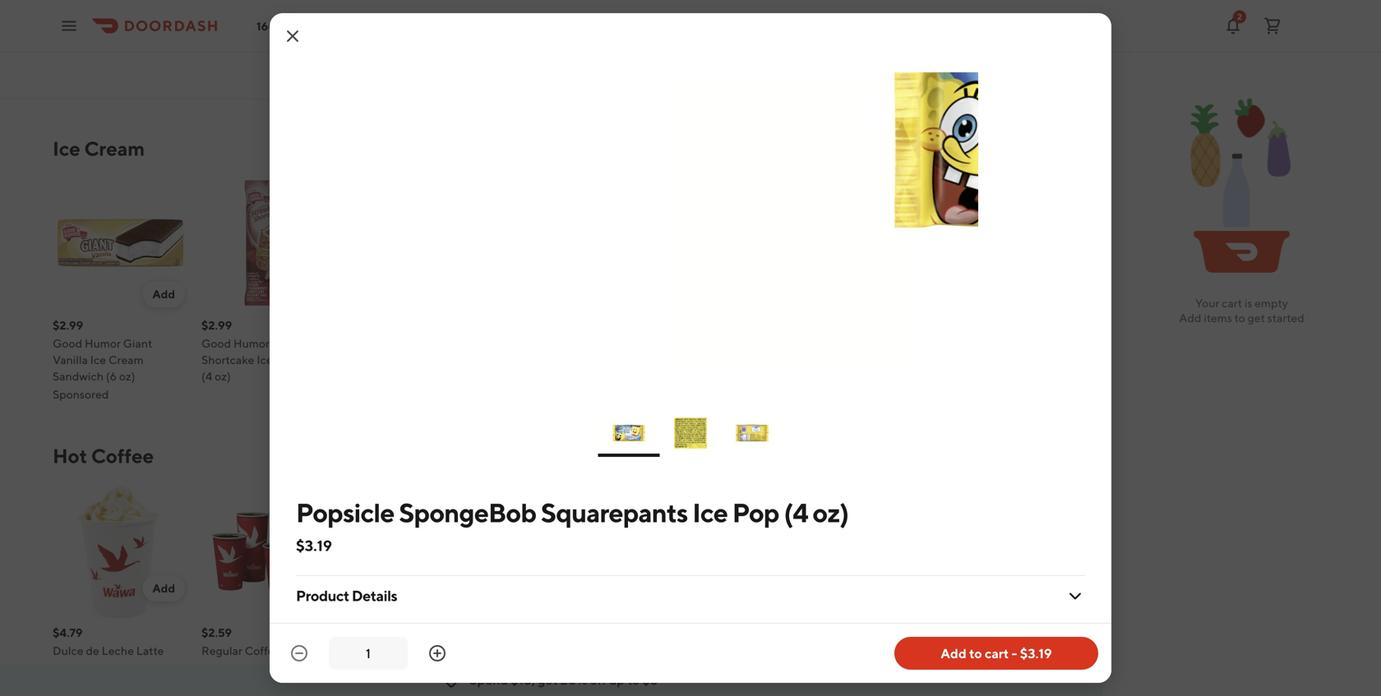 Task type: vqa. For each thing, say whether or not it's contained in the screenshot.
0.2 mi • 26 min • $​0 delivery fee, first order
no



Task type: locate. For each thing, give the bounding box(es) containing it.
$2.89 for $2.89 single shot of espresso
[[946, 626, 976, 640]]

coffee left the 'cup'
[[245, 644, 281, 658]]

strawberry
[[272, 337, 329, 350]]

good humor giant vanilla ice cream sandwich (6 oz) image
[[53, 175, 188, 311]]

add inside button
[[941, 646, 967, 662]]

$1.79
[[202, 11, 229, 25], [350, 11, 378, 25]]

squarepants
[[541, 498, 688, 529]]

$1.79 left nw
[[350, 11, 378, 25]]

cream inside $2.99 good humor strawberry shortcake ice cream bar (4 oz)
[[275, 353, 310, 367]]

$2.99 up shortcake
[[202, 319, 232, 332]]

shot
[[981, 644, 1005, 658]]

good inside $2.99 good humor strawberry shortcake ice cream bar (4 oz)
[[202, 337, 231, 350]]

regular
[[202, 644, 243, 658]]

$8.19
[[797, 11, 826, 25]]

1 $2.99 from the left
[[53, 319, 83, 332]]

add to cart - $3.19 button
[[895, 637, 1099, 670]]

$2.99 for $2.99 good humor giant vanilla ice cream sandwich (6 oz) sponsored
[[53, 319, 83, 332]]

0 vertical spatial $3.19
[[648, 319, 676, 332]]

1 horizontal spatial $2.99
[[202, 319, 232, 332]]

add for ben & jerry's the tonight dough ice cream (1 pt)
[[897, 287, 920, 301]]

good inside '$2.99 good humor giant vanilla ice cream sandwich (6 oz) sponsored'
[[53, 337, 82, 350]]

get down is
[[1248, 311, 1266, 325]]

hot coffee link
[[53, 443, 154, 470]]

humor inside $2.99 good humor strawberry shortcake ice cream bar (4 oz)
[[234, 337, 270, 350]]

good humor strawberry shortcake ice cream bar (4 oz) image
[[202, 175, 337, 311]]

1 horizontal spatial cart
[[1222, 297, 1243, 310]]

hot
[[53, 445, 87, 468]]

(4 down shortcake
[[202, 370, 212, 383]]

-
[[1012, 646, 1018, 662]]

0 vertical spatial $2.89
[[53, 11, 83, 25]]

1 vertical spatial coffee
[[245, 644, 281, 658]]

(4
[[202, 370, 212, 383], [784, 498, 808, 529]]

1600 pennsylvania avenue nw
[[257, 19, 425, 33]]

regular coffee cup image
[[202, 483, 337, 619]]

$3.19 for $3.19
[[296, 537, 332, 555]]

$2.99 inside $2.99 good humor strawberry shortcake ice cream bar (4 oz)
[[202, 319, 232, 332]]

1 vertical spatial to
[[970, 646, 983, 662]]

0 vertical spatial to
[[1235, 311, 1246, 325]]

humor up (6 on the bottom of page
[[85, 337, 121, 350]]

$2.59 regular coffee cup
[[202, 626, 306, 658]]

open menu image
[[59, 16, 79, 36]]

good up vanilla
[[53, 337, 82, 350]]

0 horizontal spatial cart
[[985, 646, 1010, 662]]

0 vertical spatial (4
[[202, 370, 212, 383]]

0 horizontal spatial humor
[[85, 337, 121, 350]]

popsicle spongebob squarepants ice pop (4 oz) dialog
[[270, 13, 1112, 697]]

20%
[[561, 672, 588, 688]]

$15,
[[511, 672, 535, 688]]

add for dulce de leche latte
[[153, 582, 175, 596]]

1 horizontal spatial good
[[202, 337, 231, 350]]

chai
[[350, 644, 375, 658]]

increase quantity by 1 image
[[428, 644, 447, 664]]

2 $2.99 from the left
[[202, 319, 232, 332]]

latte
[[136, 644, 164, 658], [419, 644, 447, 658]]

2 latte from the left
[[419, 644, 447, 658]]

twix ice cream bars (3.13 oz) image
[[648, 175, 784, 311]]

coffee
[[91, 445, 154, 468], [245, 644, 281, 658]]

to inside your cart is empty add items to get started
[[1235, 311, 1246, 325]]

humor
[[85, 337, 121, 350], [234, 337, 270, 350]]

1 horizontal spatial latte
[[419, 644, 447, 658]]

$2.99 up vanilla
[[53, 319, 83, 332]]

$2.89 up single
[[946, 626, 976, 640]]

$2.89 inside the $2.89 single shot of espresso
[[946, 626, 976, 640]]

cream inside ice cream link
[[84, 137, 145, 160]]

1 horizontal spatial (4
[[784, 498, 808, 529]]

$1.79 for $1.79
[[350, 11, 378, 25]]

to
[[1235, 311, 1246, 325], [970, 646, 983, 662], [628, 672, 640, 688]]

oz) right (6 on the bottom of page
[[119, 370, 135, 383]]

get inside your cart is empty add items to get started
[[1248, 311, 1266, 325]]

0 horizontal spatial good
[[53, 337, 82, 350]]

cart inside button
[[985, 646, 1010, 662]]

$2.99 inside '$2.99 good humor giant vanilla ice cream sandwich (6 oz) sponsored'
[[53, 319, 83, 332]]

get
[[1248, 311, 1266, 325], [538, 672, 558, 688]]

add button
[[143, 281, 185, 308], [143, 281, 185, 308], [887, 281, 930, 308], [887, 281, 930, 308], [143, 576, 185, 602], [143, 576, 185, 602], [292, 576, 334, 602], [292, 576, 334, 602]]

$3.49
[[946, 11, 976, 25]]

1 $1.79 from the left
[[202, 11, 229, 25]]

to for get
[[1235, 311, 1246, 325]]

$3.19 inside $3.19 twix ice cream bars (3.13 oz)
[[648, 319, 676, 332]]

ice inside '$2.99 good humor giant vanilla ice cream sandwich (6 oz) sponsored'
[[90, 353, 106, 367]]

$1.79 for $1.79 plain bagel with spread
[[202, 11, 229, 25]]

ben
[[797, 337, 818, 350]]

$2.89 inside $2.89 croissant
[[53, 11, 83, 25]]

2 humor from the left
[[234, 337, 270, 350]]

1 horizontal spatial to
[[970, 646, 983, 662]]

1 horizontal spatial humor
[[234, 337, 270, 350]]

$2.99
[[53, 319, 83, 332], [202, 319, 232, 332]]

add to cart - $3.19
[[941, 646, 1053, 662]]

add
[[153, 287, 175, 301], [897, 287, 920, 301], [1180, 311, 1202, 325], [153, 582, 175, 596], [301, 582, 324, 596], [941, 646, 967, 662]]

ice inside $3.19 twix ice cream bars (3.13 oz)
[[674, 337, 690, 350]]

$0.79
[[648, 11, 679, 25]]

0 vertical spatial coffee
[[91, 445, 154, 468]]

1 latte from the left
[[136, 644, 164, 658]]

(4 inside $2.99 good humor strawberry shortcake ice cream bar (4 oz)
[[202, 370, 212, 383]]

cream inside $3.19 twix ice cream bars (3.13 oz)
[[692, 337, 727, 350]]

1 horizontal spatial coffee
[[245, 644, 281, 658]]

0 horizontal spatial get
[[538, 672, 558, 688]]

plain
[[202, 29, 228, 43]]

1 good from the left
[[53, 337, 82, 350]]

0 vertical spatial cart
[[1222, 297, 1243, 310]]

1 vertical spatial (4
[[784, 498, 808, 529]]

get right $15,
[[538, 672, 558, 688]]

cart
[[1222, 297, 1243, 310], [985, 646, 1010, 662]]

cream
[[84, 137, 145, 160], [692, 337, 727, 350], [108, 353, 144, 367], [275, 353, 310, 367], [853, 353, 889, 367]]

2 $1.79 from the left
[[350, 11, 378, 25]]

cup
[[283, 644, 306, 658]]

(3.13
[[755, 337, 779, 350]]

$3.19 down popsicle
[[296, 537, 332, 555]]

humor inside '$2.99 good humor giant vanilla ice cream sandwich (6 oz) sponsored'
[[85, 337, 121, 350]]

(6
[[106, 370, 117, 383]]

good up shortcake
[[202, 337, 231, 350]]

$5.29 chai matcha latte
[[350, 626, 447, 658]]

oz) down shortcake
[[215, 370, 231, 383]]

2 vertical spatial to
[[628, 672, 640, 688]]

$3.19 right -
[[1021, 646, 1053, 662]]

$1.79 plain bagel with spread
[[202, 11, 325, 43]]

latte inside $4.79 dulce de leche latte
[[136, 644, 164, 658]]

0 horizontal spatial $2.89
[[53, 11, 83, 25]]

latte right leche
[[136, 644, 164, 658]]

1 horizontal spatial get
[[1248, 311, 1266, 325]]

0 horizontal spatial $1.79
[[202, 11, 229, 25]]

good
[[53, 337, 82, 350], [202, 337, 231, 350]]

cream inside 'ben & jerry's the tonight dough ice cream (1 pt)'
[[853, 353, 889, 367]]

single
[[946, 644, 978, 658]]

$2.99 for $2.99 good humor strawberry shortcake ice cream bar (4 oz)
[[202, 319, 232, 332]]

0 horizontal spatial coffee
[[91, 445, 154, 468]]

humor up shortcake
[[234, 337, 270, 350]]

(4 right pop
[[784, 498, 808, 529]]

de
[[86, 644, 99, 658]]

1600 pennsylvania avenue nw button
[[257, 19, 438, 33]]

$2.89
[[53, 11, 83, 25], [946, 626, 976, 640]]

1 vertical spatial $3.19
[[296, 537, 332, 555]]

chai matcha latte image
[[350, 483, 486, 619]]

cart inside your cart is empty add items to get started
[[1222, 297, 1243, 310]]

$3.19 up "twix" on the left of page
[[648, 319, 676, 332]]

latte right matcha
[[419, 644, 447, 658]]

$1.79 up the plain
[[202, 11, 229, 25]]

1 horizontal spatial $2.89
[[946, 626, 976, 640]]

0 horizontal spatial latte
[[136, 644, 164, 658]]

oz) down "twix" on the left of page
[[648, 353, 664, 367]]

$2.99 good humor strawberry shortcake ice cream bar (4 oz)
[[202, 319, 331, 383]]

1 horizontal spatial $3.19
[[648, 319, 676, 332]]

0 vertical spatial get
[[1248, 311, 1266, 325]]

$3.19
[[648, 319, 676, 332], [296, 537, 332, 555], [1021, 646, 1053, 662]]

0 horizontal spatial to
[[628, 672, 640, 688]]

spongebob
[[399, 498, 537, 529]]

$3.19 for $3.19 twix ice cream bars (3.13 oz)
[[648, 319, 676, 332]]

1 vertical spatial cart
[[985, 646, 1010, 662]]

2 horizontal spatial $3.19
[[1021, 646, 1053, 662]]

pennsylvania
[[287, 19, 358, 33]]

1 humor from the left
[[85, 337, 121, 350]]

2 good from the left
[[202, 337, 231, 350]]

$2.89 up croissant
[[53, 11, 83, 25]]

oz) inside $2.99 good humor strawberry shortcake ice cream bar (4 oz)
[[215, 370, 231, 383]]

2 vertical spatial $3.19
[[1021, 646, 1053, 662]]

0 horizontal spatial $2.99
[[53, 319, 83, 332]]

oz) right pop
[[813, 498, 849, 529]]

2 horizontal spatial to
[[1235, 311, 1246, 325]]

1 vertical spatial get
[[538, 672, 558, 688]]

1 horizontal spatial $1.79
[[350, 11, 378, 25]]

0 horizontal spatial $3.19
[[296, 537, 332, 555]]

0 horizontal spatial (4
[[202, 370, 212, 383]]

coffee right the hot
[[91, 445, 154, 468]]

bagel
[[230, 29, 260, 43]]

$1.79 inside $1.79 plain bagel with spread
[[202, 11, 229, 25]]

bar
[[313, 353, 331, 367]]

add for good humor giant vanilla ice cream sandwich (6 oz)
[[153, 287, 175, 301]]

$3.19 twix ice cream bars (3.13 oz)
[[648, 319, 779, 367]]

oz)
[[648, 353, 664, 367], [119, 370, 135, 383], [215, 370, 231, 383], [813, 498, 849, 529]]

&
[[820, 337, 828, 350]]

ice
[[53, 137, 80, 160], [674, 337, 690, 350], [90, 353, 106, 367], [257, 353, 273, 367], [835, 353, 851, 367], [693, 498, 728, 529]]

with
[[263, 29, 285, 43]]

1 vertical spatial $2.89
[[946, 626, 976, 640]]



Task type: describe. For each thing, give the bounding box(es) containing it.
humor for shortcake
[[234, 337, 270, 350]]

giant
[[123, 337, 152, 350]]

off
[[590, 672, 607, 688]]

the
[[866, 337, 886, 350]]

add for regular coffee cup
[[301, 582, 324, 596]]

2
[[1238, 12, 1243, 21]]

humor for vanilla
[[85, 337, 121, 350]]

shortcake
[[202, 353, 255, 367]]

1 text field
[[339, 645, 398, 663]]

is
[[1245, 297, 1253, 310]]

popsicle
[[296, 498, 395, 529]]

latte inside $5.29 chai matcha latte
[[419, 644, 447, 658]]

add inside your cart is empty add items to get started
[[1180, 311, 1202, 325]]

pt)
[[901, 353, 917, 367]]

decrease quantity by 1 image
[[290, 644, 309, 664]]

hot coffee
[[53, 445, 154, 468]]

$2.89 croissant
[[53, 11, 102, 43]]

vanilla matcha latte image
[[648, 483, 784, 619]]

spread
[[288, 29, 325, 43]]

$5.29
[[350, 626, 381, 640]]

ben & jerry's the tonight dough ice cream (1 pt)
[[797, 337, 928, 367]]

empty
[[1255, 297, 1289, 310]]

close image
[[283, 26, 303, 46]]

spend
[[470, 672, 509, 688]]

ice cream
[[53, 137, 145, 160]]

sponsored
[[53, 388, 109, 401]]

see all link
[[914, 136, 971, 162]]

oz) inside $3.19 twix ice cream bars (3.13 oz)
[[648, 353, 664, 367]]

your
[[1196, 297, 1220, 310]]

see
[[924, 142, 944, 155]]

good for shortcake
[[202, 337, 231, 350]]

tonight
[[888, 337, 928, 350]]

pop
[[733, 498, 780, 529]]

ben & jerry's the tonight dough ice cream (1 pt) image
[[797, 175, 933, 311]]

product details
[[296, 587, 397, 605]]

ice inside $2.99 good humor strawberry shortcake ice cream bar (4 oz)
[[257, 353, 273, 367]]

jerry's
[[830, 337, 864, 350]]

popsicle spongebob squarepants ice pop (4 oz)
[[296, 498, 849, 529]]

ben & jerry's netflix & chill'd ice cream (1 pt) image
[[946, 175, 1082, 311]]

dulce
[[53, 644, 84, 658]]

Search Wawa search field
[[797, 67, 1033, 85]]

$7.49
[[499, 11, 528, 25]]

1600
[[257, 19, 285, 33]]

vanilla
[[53, 353, 88, 367]]

your cart is empty add items to get started
[[1180, 297, 1305, 325]]

started
[[1268, 311, 1305, 325]]

to for $5
[[628, 672, 640, 688]]

espresso
[[1021, 644, 1067, 658]]

avenue
[[360, 19, 401, 33]]

coffee inside '$2.59 regular coffee cup'
[[245, 644, 281, 658]]

hot matcha tea image
[[797, 483, 933, 619]]

spend $15, get 20% off up to $5
[[470, 672, 659, 688]]

oz) inside '$2.99 good humor giant vanilla ice cream sandwich (6 oz) sponsored'
[[119, 370, 135, 383]]

nw
[[403, 19, 425, 33]]

(4 inside dialog
[[784, 498, 808, 529]]

$2.59
[[202, 626, 232, 640]]

0 items, open order cart image
[[1263, 16, 1283, 36]]

matcha
[[377, 644, 417, 658]]

$5
[[643, 672, 659, 688]]

dough
[[797, 353, 833, 367]]

up
[[609, 672, 625, 688]]

all
[[946, 142, 961, 155]]

(1
[[891, 353, 899, 367]]

cream inside '$2.99 good humor giant vanilla ice cream sandwich (6 oz) sponsored'
[[108, 353, 144, 367]]

$4.79
[[53, 626, 83, 640]]

details
[[352, 587, 397, 605]]

product details button
[[296, 577, 1086, 616]]

bars
[[730, 337, 753, 350]]

$2.89 single shot of espresso
[[946, 626, 1067, 658]]

$2.89 for $2.89 croissant
[[53, 11, 83, 25]]

croissant
[[53, 29, 102, 43]]

$4.79 dulce de leche latte
[[53, 626, 164, 658]]

notification bell image
[[1224, 16, 1244, 36]]

single shot of espresso image
[[946, 483, 1082, 619]]

$2.99 good humor giant vanilla ice cream sandwich (6 oz) sponsored
[[53, 319, 152, 401]]

good for vanilla
[[53, 337, 82, 350]]

items
[[1205, 311, 1233, 325]]

dulce de leche latte image
[[53, 483, 188, 619]]

caramel latte image
[[499, 483, 635, 619]]

ice cream link
[[53, 136, 145, 162]]

$3.19 inside add to cart - $3.19 button
[[1021, 646, 1053, 662]]

see all
[[924, 142, 961, 155]]

oz) inside the popsicle spongebob squarepants ice pop (4 oz) dialog
[[813, 498, 849, 529]]

to inside button
[[970, 646, 983, 662]]

twix
[[648, 337, 672, 350]]

ice inside dialog
[[693, 498, 728, 529]]

ice inside 'ben & jerry's the tonight dough ice cream (1 pt)'
[[835, 353, 851, 367]]

of
[[1008, 644, 1018, 658]]

leche
[[102, 644, 134, 658]]

product
[[296, 587, 349, 605]]

sandwich
[[53, 370, 104, 383]]



